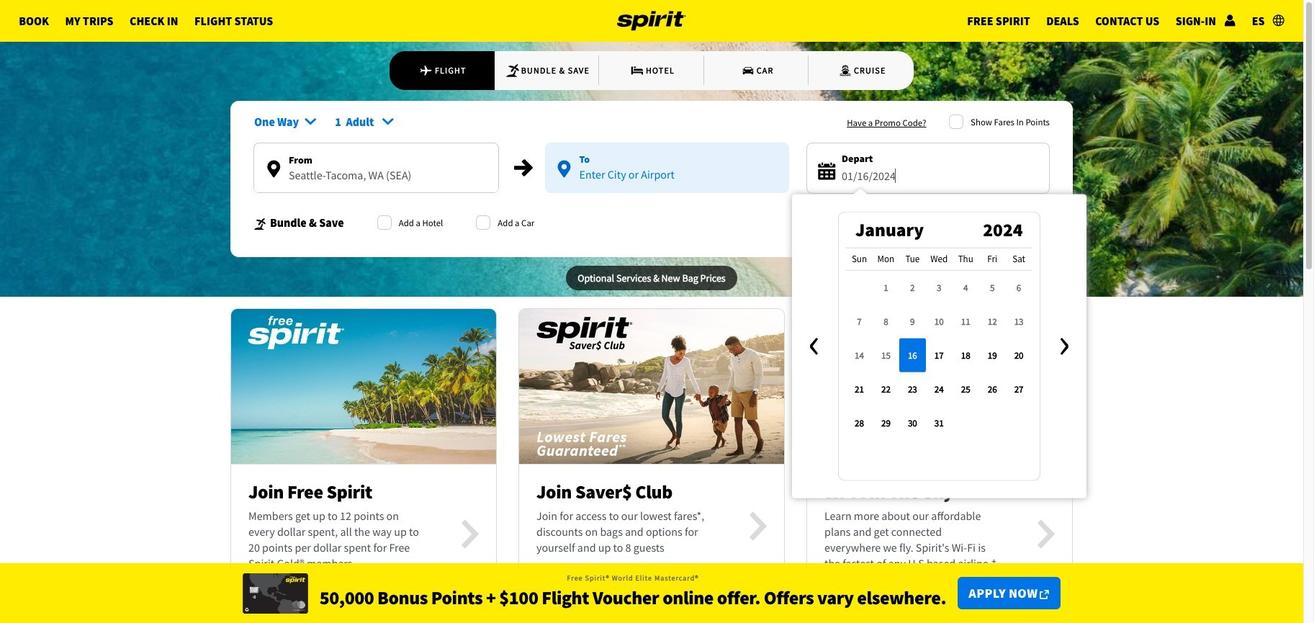 Task type: describe. For each thing, give the bounding box(es) containing it.
cruise icon image
[[839, 63, 853, 78]]

date field
[[842, 167, 1038, 185]]

logo image
[[617, 0, 687, 42]]

wifi image image
[[808, 301, 1073, 471]]

bundle and save icon image
[[254, 217, 268, 230]]

savers_club_image image
[[519, 301, 785, 472]]

2 weekday element from the left
[[873, 247, 900, 270]]

enter city or airport text field for map marker alt icon
[[545, 167, 790, 192]]

car icon image
[[741, 63, 756, 78]]

1 weekday element from the left
[[847, 247, 873, 270]]

6 weekday element from the left
[[980, 247, 1006, 270]]

world elite image
[[243, 573, 308, 614]]

hotel icon image
[[630, 63, 645, 78]]



Task type: locate. For each thing, give the bounding box(es) containing it.
Enter City or Airport text field
[[545, 167, 790, 192], [254, 168, 498, 192]]

map marker alt image
[[558, 160, 571, 178]]

weekday element
[[847, 247, 873, 270], [873, 247, 900, 270], [900, 247, 926, 270], [926, 247, 953, 270], [953, 247, 980, 270], [980, 247, 1006, 270], [1006, 247, 1033, 270]]

global image
[[1274, 14, 1285, 26]]

grid
[[847, 247, 1033, 439]]

vacation icon image
[[506, 63, 520, 78]]

4 weekday element from the left
[[926, 247, 953, 270]]

flight icon image
[[420, 63, 433, 78]]

calendar image
[[819, 163, 836, 180]]

external links may not meet accessibility requirements. image
[[1041, 590, 1050, 599]]

1 horizontal spatial enter city or airport text field
[[545, 167, 790, 192]]

user image
[[1225, 14, 1237, 26]]

7 weekday element from the left
[[1006, 247, 1033, 270]]

map marker alt image
[[267, 160, 280, 178]]

5 weekday element from the left
[[953, 247, 980, 270]]

swap airports image
[[512, 157, 535, 180]]

enter city or airport text field for map marker alt image on the top left of page
[[254, 168, 498, 192]]

3 weekday element from the left
[[900, 247, 926, 270]]

cell
[[900, 338, 926, 372]]

free_spirit_image image
[[231, 301, 496, 471]]

0 horizontal spatial enter city or airport text field
[[254, 168, 498, 192]]



Task type: vqa. For each thing, say whether or not it's contained in the screenshot.
fifth weekday element from the right
yes



